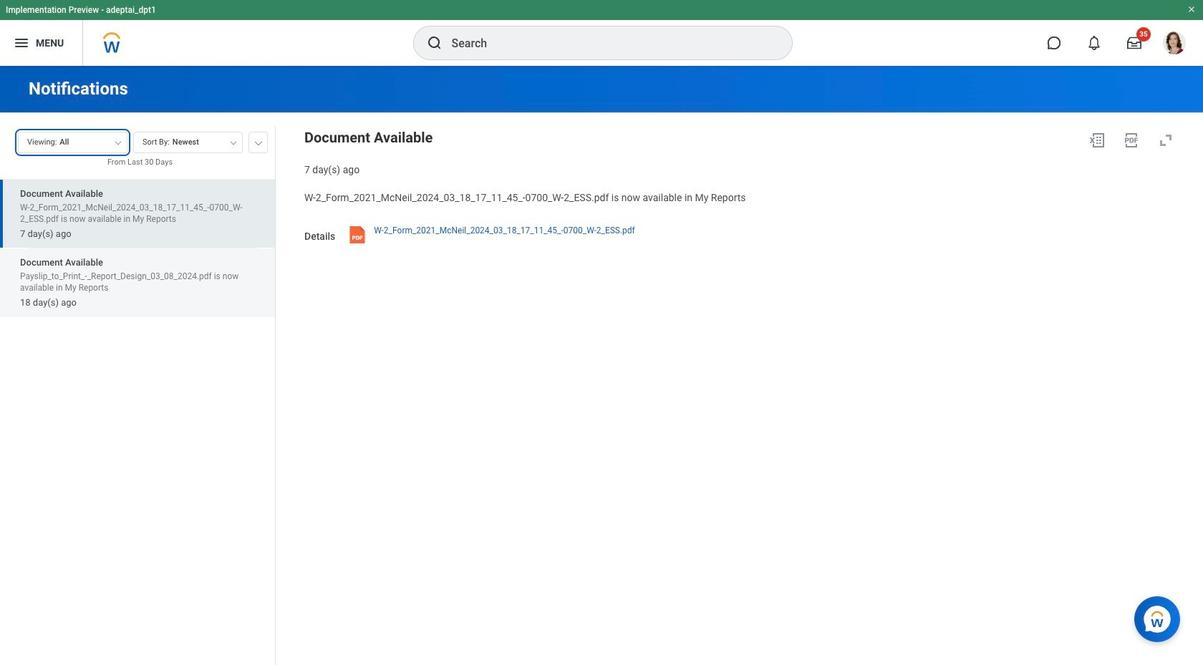Task type: vqa. For each thing, say whether or not it's contained in the screenshot.
"on" related to Showcase
no



Task type: locate. For each thing, give the bounding box(es) containing it.
fullscreen image
[[1157, 132, 1175, 149]]

region
[[304, 126, 1180, 177]]

close environment banner image
[[1187, 5, 1196, 14]]

Search Workday  search field
[[452, 27, 762, 59]]

profile logan mcneil image
[[1163, 32, 1186, 57]]

banner
[[0, 0, 1203, 66]]

tab panel
[[0, 125, 275, 665]]

inbox large image
[[1127, 36, 1142, 50]]

main content
[[0, 66, 1203, 665]]



Task type: describe. For each thing, give the bounding box(es) containing it.
inbox items list box
[[0, 179, 275, 665]]

justify image
[[13, 34, 30, 52]]

export to excel image
[[1089, 132, 1106, 149]]

search image
[[426, 34, 443, 52]]

notifications large image
[[1087, 36, 1101, 50]]

view printable version (pdf) image
[[1123, 132, 1140, 149]]

more image
[[254, 138, 263, 145]]



